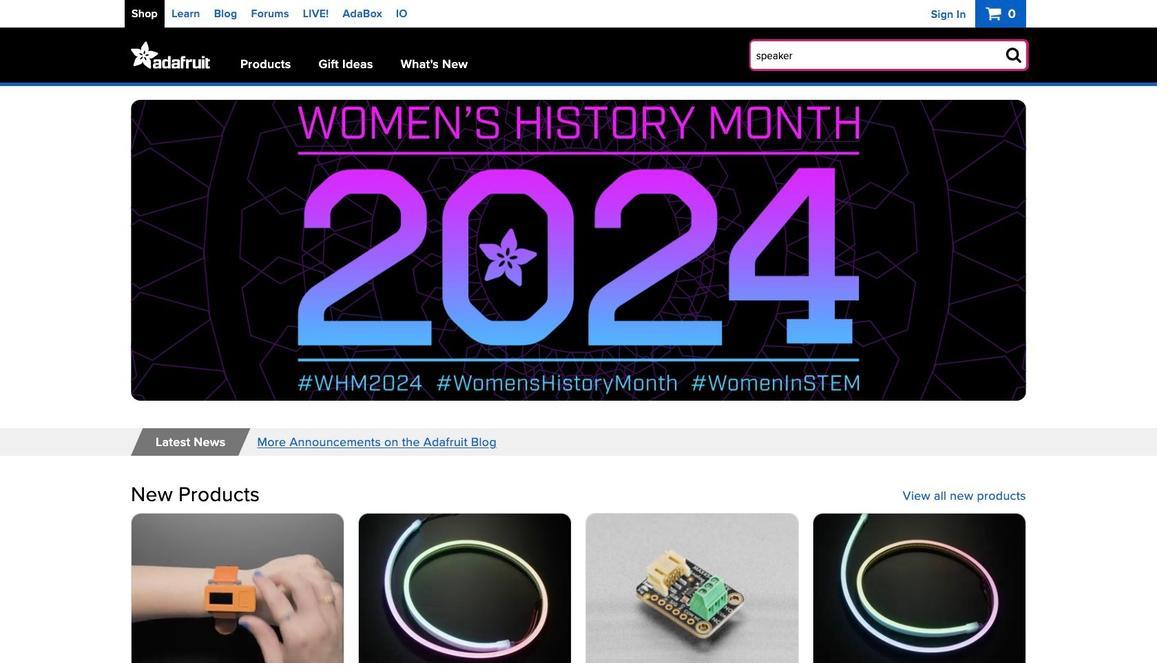 Task type: locate. For each thing, give the bounding box(es) containing it.
womens history month 2024. purple and blue text on a spinning patterned background. hashtags whm2024, womens history month, women in stem. image
[[131, 100, 1027, 401], [131, 100, 1027, 401]]

adafruit logo image
[[131, 41, 210, 69]]

angled shot of rectangular analog spdt switch breakout board. image
[[586, 514, 799, 663], [586, 514, 799, 663]]

search image
[[1006, 46, 1022, 63]]

None search field
[[728, 41, 1027, 69]]

video of an led strip lighting up warm white leds and rainbow leds. image
[[359, 514, 571, 663]]

video of a white hand with an electronic watch kit. they shake their wrist, causing the display to change its dice animation. image
[[132, 514, 344, 663]]

None text field
[[751, 41, 1027, 69]]

main content
[[0, 86, 1157, 663]]

new products element
[[131, 484, 1027, 663]]



Task type: describe. For each thing, give the bounding box(es) containing it.
shopping cart image
[[986, 5, 1005, 22]]

video of an led strip lighting up cool white leds and rainbow leds. image
[[814, 514, 1026, 663]]



